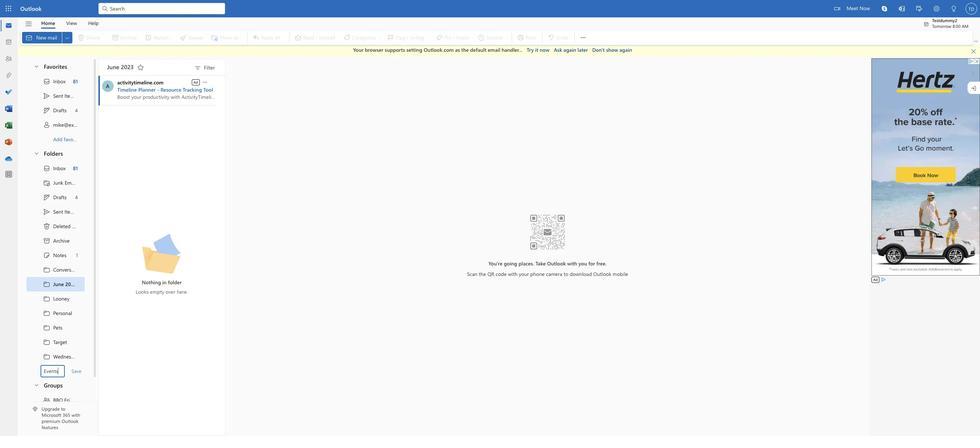 Task type: locate. For each thing, give the bounding box(es) containing it.
add favorite
[[53, 136, 81, 143]]

2  drafts from the top
[[43, 194, 67, 201]]

0 vertical spatial  tree item
[[26, 74, 85, 89]]


[[137, 64, 144, 71]]


[[935, 6, 940, 12]]

2023 left ''
[[121, 63, 134, 71]]

1 horizontal spatial ad
[[874, 277, 878, 282]]

none text field inside tree
[[41, 365, 65, 377]]

1 vertical spatial june
[[53, 281, 64, 288]]

3  button from the top
[[30, 378, 42, 392]]

 up 
[[43, 107, 50, 114]]

ad inside message list section
[[194, 80, 198, 85]]

move & delete group
[[22, 30, 246, 45]]

june up a
[[107, 63, 119, 71]]

1 sent from the top
[[53, 92, 63, 99]]

 drafts for second  'tree item' from the top of the page
[[43, 194, 67, 201]]

view button
[[61, 17, 82, 29]]

 tree item
[[26, 393, 85, 407]]

junk
[[53, 179, 63, 186]]

 button
[[30, 60, 42, 73], [30, 147, 42, 160], [30, 378, 42, 392]]

0 vertical spatial  button
[[30, 60, 42, 73]]

0 horizontal spatial with
[[72, 412, 80, 418]]

2  inbox from the top
[[43, 165, 66, 172]]

2 81 from the top
[[73, 165, 78, 172]]

outlook.com
[[424, 46, 454, 53]]

2 4 from the top
[[75, 194, 78, 201]]

to right "camera"
[[564, 271, 569, 278]]

2 sent from the top
[[53, 208, 63, 215]]

0 horizontal spatial to
[[61, 406, 65, 412]]

0 vertical spatial  drafts
[[43, 107, 67, 114]]

activitytimeline.com
[[117, 79, 164, 86]]

0 vertical spatial 2023
[[121, 63, 134, 71]]

to down  bbq friends
[[61, 406, 65, 412]]

again right ask
[[564, 46, 577, 53]]

here.
[[177, 288, 188, 295]]

 inside popup button
[[580, 34, 587, 41]]

81 for 2nd the  tree item from the bottom
[[73, 78, 78, 85]]

powerpoint image
[[5, 139, 12, 146]]

 up 
[[43, 208, 50, 215]]

items inside favorites tree
[[65, 92, 77, 99]]

try it now
[[527, 46, 550, 53]]

don't show again
[[593, 46, 633, 53]]

timeline
[[117, 86, 137, 93]]

tab list containing home
[[36, 17, 104, 29]]

0 vertical spatial  tree item
[[26, 89, 85, 103]]

4 for  'tree item' inside favorites tree
[[75, 107, 78, 114]]

 button
[[577, 30, 591, 45]]

 sent items inside tree
[[43, 208, 77, 215]]

1 again from the left
[[564, 46, 577, 53]]

tree
[[26, 161, 85, 378]]

0 vertical spatial ad
[[194, 80, 198, 85]]

 up 'later'
[[580, 34, 587, 41]]

0 vertical spatial items
[[65, 92, 77, 99]]

 button
[[877, 0, 894, 17]]

 tree item
[[26, 262, 85, 277], [26, 277, 85, 291], [26, 291, 85, 306], [26, 306, 85, 320], [26, 320, 85, 335], [26, 335, 85, 349], [26, 349, 85, 364]]

nothing
[[142, 279, 161, 286]]

 button
[[894, 0, 911, 18]]

application containing outlook
[[0, 0, 981, 436]]

6  from the top
[[43, 338, 50, 346]]

 tree item down the  looney
[[26, 306, 85, 320]]

 up  pets
[[43, 310, 50, 317]]

4 up mike@example.com
[[75, 107, 78, 114]]

outlook up "camera"
[[548, 260, 566, 267]]

 drafts for  'tree item' inside favorites tree
[[43, 107, 67, 114]]

add favorite tree item
[[26, 132, 85, 147]]

outlook down the free. on the right bottom of page
[[594, 271, 612, 278]]

 left the target
[[43, 338, 50, 346]]

 drafts inside favorites tree
[[43, 107, 67, 114]]

 inside 'groups' 'tree item'
[[34, 382, 39, 388]]

the right as
[[462, 46, 469, 53]]

 button left "groups"
[[30, 378, 42, 392]]

to inside you're going places. take outlook with you for free. scan the qr code with your phone camera to download outlook mobile
[[564, 271, 569, 278]]

left-rail-appbar navigation
[[1, 17, 16, 167]]

microsoft
[[42, 412, 61, 418]]

1 vertical spatial items
[[65, 208, 77, 215]]

 down 
[[43, 194, 50, 201]]

sent down favorites tree item
[[53, 92, 63, 99]]

outlook banner
[[0, 0, 981, 18]]

1 81 from the top
[[73, 78, 78, 85]]

 inbox down folders tree item
[[43, 165, 66, 172]]

 mike@example.com
[[43, 121, 98, 128]]

5  from the top
[[43, 324, 50, 331]]

 inside favorites tree
[[43, 78, 50, 85]]

 target
[[43, 338, 67, 346]]

 sent items inside favorites tree
[[43, 92, 77, 99]]

 tree item
[[26, 74, 85, 89], [26, 161, 85, 175]]

items up the  mike@example.com in the top of the page
[[65, 92, 77, 99]]

the
[[462, 46, 469, 53], [479, 271, 486, 278]]

 tree item up junk
[[26, 161, 85, 175]]

0 vertical spatial to
[[564, 271, 569, 278]]

inbox for 2nd the  tree item from the bottom
[[53, 78, 66, 85]]

 tree item
[[26, 118, 98, 132]]

again right show
[[620, 46, 633, 53]]

0 vertical spatial with
[[568, 260, 578, 267]]

going
[[504, 260, 518, 267]]

 inside tree
[[43, 208, 50, 215]]

1  sent items from the top
[[43, 92, 77, 99]]

 up 
[[43, 92, 50, 99]]

0 vertical spatial sent
[[53, 92, 63, 99]]

 tree item up  personal
[[26, 291, 85, 306]]

 tree item inside favorites tree
[[26, 103, 85, 118]]

in
[[162, 279, 167, 286]]

4  from the top
[[43, 310, 50, 317]]

0 vertical spatial 
[[43, 92, 50, 99]]

 tree item
[[26, 248, 85, 262]]

 wednesday
[[43, 353, 79, 360]]

4 inside favorites tree
[[75, 107, 78, 114]]

1 horizontal spatial 
[[580, 34, 587, 41]]

81 up email
[[73, 165, 78, 172]]

inbox inside favorites tree
[[53, 78, 66, 85]]

2  from the top
[[43, 165, 50, 172]]

 drafts inside tree
[[43, 194, 67, 201]]

 sent items up  tree item
[[43, 92, 77, 99]]

 pets
[[43, 324, 62, 331]]

2 drafts from the top
[[53, 194, 67, 201]]

inbox
[[53, 78, 66, 85], [53, 165, 66, 172]]

 button left folders
[[30, 147, 42, 160]]

 left looney
[[43, 295, 50, 302]]

ad up tracking
[[194, 80, 198, 85]]

 inbox
[[43, 78, 66, 85], [43, 165, 66, 172]]

0 vertical spatial 
[[43, 78, 50, 85]]

 tree item up  target
[[26, 320, 85, 335]]

0 horizontal spatial 2023
[[65, 281, 77, 288]]

with right 365
[[72, 412, 80, 418]]

with
[[568, 260, 578, 267], [508, 271, 518, 278], [72, 412, 80, 418]]

 inbox inside favorites tree
[[43, 78, 66, 85]]

1 vertical spatial inbox
[[53, 165, 66, 172]]

code
[[496, 271, 507, 278]]

 button for groups
[[30, 378, 42, 392]]

outlook up 
[[20, 5, 42, 12]]

 deleted items
[[43, 223, 84, 230]]

the left qr
[[479, 271, 486, 278]]

mail image
[[5, 22, 12, 29]]

1  from the top
[[43, 92, 50, 99]]

inbox down favorites tree item
[[53, 78, 66, 85]]

0 horizontal spatial ad
[[194, 80, 198, 85]]

 button inside favorites tree item
[[30, 60, 42, 73]]

 inbox inside tree
[[43, 165, 66, 172]]

1  from the top
[[43, 266, 50, 273]]

1 vertical spatial 81
[[73, 165, 78, 172]]

 button for favorites
[[30, 60, 42, 73]]


[[972, 48, 977, 54]]

 inside tree
[[43, 165, 50, 172]]

outlook link
[[20, 0, 42, 17]]


[[43, 78, 50, 85], [43, 165, 50, 172]]

 for  wednesday
[[43, 353, 50, 360]]

onedrive image
[[5, 155, 12, 163]]

 sent items up deleted
[[43, 208, 77, 215]]

1  from the top
[[43, 78, 50, 85]]

1 vertical spatial  drafts
[[43, 194, 67, 201]]

your
[[519, 271, 529, 278]]

 for 2nd the  tree item from the bottom
[[43, 78, 50, 85]]

files image
[[5, 72, 12, 79]]

 for  dropdown button
[[202, 79, 208, 85]]

2023
[[121, 63, 134, 71], [65, 281, 77, 288]]

1 inbox from the top
[[53, 78, 66, 85]]

outlook right premium
[[62, 418, 78, 424]]

inbox up  junk email
[[53, 165, 66, 172]]

browser
[[365, 46, 384, 53]]

1 vertical spatial  tree item
[[26, 204, 85, 219]]

drafts inside tree
[[53, 194, 67, 201]]

 inside dropdown button
[[64, 35, 70, 41]]

again
[[564, 46, 577, 53], [620, 46, 633, 53]]

june up the  looney
[[53, 281, 64, 288]]

2  tree item from the top
[[26, 204, 85, 219]]

 tree item
[[26, 89, 85, 103], [26, 204, 85, 219]]

 inside favorites tree
[[43, 107, 50, 114]]

home
[[41, 19, 55, 26]]

 left folders
[[34, 150, 39, 156]]

 tree item down  notes
[[26, 262, 85, 277]]

2 horizontal spatial with
[[568, 260, 578, 267]]

2  button from the top
[[30, 147, 42, 160]]

1 vertical spatial  tree item
[[26, 161, 85, 175]]

4
[[75, 107, 78, 114], [75, 194, 78, 201]]

81 inside favorites tree
[[73, 78, 78, 85]]

 up the  looney
[[43, 281, 50, 288]]

2  from the top
[[43, 194, 50, 201]]

0 vertical spatial 81
[[73, 78, 78, 85]]

0 horizontal spatial the
[[462, 46, 469, 53]]

drafts inside favorites tree
[[53, 107, 67, 114]]

 inbox for second the  tree item
[[43, 165, 66, 172]]

0 vertical spatial 
[[580, 34, 587, 41]]

0 vertical spatial june
[[107, 63, 119, 71]]

tracking
[[183, 86, 202, 93]]

1 vertical spatial 4
[[75, 194, 78, 201]]

save
[[71, 367, 81, 374]]

0 vertical spatial inbox
[[53, 78, 66, 85]]

 tree item up deleted
[[26, 204, 85, 219]]

1 drafts from the top
[[53, 107, 67, 114]]

people image
[[5, 55, 12, 63]]

 tree item
[[26, 103, 85, 118], [26, 190, 85, 204]]

looney
[[53, 295, 70, 302]]

0 vertical spatial  sent items
[[43, 92, 77, 99]]

1 vertical spatial  inbox
[[43, 165, 66, 172]]

 inside dropdown button
[[202, 79, 208, 85]]

 right "mail" at the top of page
[[64, 35, 70, 41]]

1 vertical spatial the
[[479, 271, 486, 278]]

 inside folders tree item
[[34, 150, 39, 156]]

 button inside folders tree item
[[30, 147, 42, 160]]

for
[[589, 260, 596, 267]]

download
[[570, 271, 592, 278]]

 for  personal
[[43, 310, 50, 317]]

1 horizontal spatial june
[[107, 63, 119, 71]]

ad left set your advertising preferences image
[[874, 277, 878, 282]]

2  from the top
[[43, 281, 50, 288]]

it
[[536, 46, 539, 53]]

1 vertical spatial  tree item
[[26, 190, 85, 204]]

4  tree item from the top
[[26, 306, 85, 320]]

 button for folders
[[30, 147, 42, 160]]

1 vertical spatial 
[[43, 208, 50, 215]]

 down 
[[43, 266, 50, 273]]

target
[[53, 339, 67, 346]]

0 vertical spatial 4
[[75, 107, 78, 114]]

to
[[564, 271, 569, 278], [61, 406, 65, 412]]

 down  target
[[43, 353, 50, 360]]

0 vertical spatial 
[[43, 107, 50, 114]]

default
[[471, 46, 487, 53]]

a
[[106, 82, 109, 89]]

2  tree item from the top
[[26, 161, 85, 175]]

2023 inside " june 2023"
[[65, 281, 77, 288]]

1 vertical spatial 
[[43, 194, 50, 201]]

 tree item down  target
[[26, 349, 85, 364]]

0 horizontal spatial again
[[564, 46, 577, 53]]

with down the going
[[508, 271, 518, 278]]

1  button from the top
[[30, 60, 42, 73]]

groups
[[44, 381, 63, 389]]

sent inside favorites tree
[[53, 92, 63, 99]]

favorites tree
[[26, 57, 98, 147]]

 up "tool"
[[202, 79, 208, 85]]


[[43, 396, 50, 404]]

1 vertical spatial 2023
[[65, 281, 77, 288]]

drafts
[[53, 107, 67, 114], [53, 194, 67, 201]]

8:00
[[953, 23, 961, 29]]

0 vertical spatial  inbox
[[43, 78, 66, 85]]

2  sent items from the top
[[43, 208, 77, 215]]

1 horizontal spatial with
[[508, 271, 518, 278]]

4 down email
[[75, 194, 78, 201]]

folders
[[44, 149, 63, 157]]


[[952, 6, 958, 12]]

inbox inside tree
[[53, 165, 66, 172]]

1 horizontal spatial again
[[620, 46, 633, 53]]

1 vertical spatial  sent items
[[43, 208, 77, 215]]

to inside upgrade to microsoft 365 with premium outlook features
[[61, 406, 65, 412]]

application
[[0, 0, 981, 436]]

2 vertical spatial with
[[72, 412, 80, 418]]

2 vertical spatial  button
[[30, 378, 42, 392]]

0 vertical spatial  tree item
[[26, 103, 85, 118]]

81 for second the  tree item
[[73, 165, 78, 172]]

2 again from the left
[[620, 46, 633, 53]]

add
[[53, 136, 62, 143]]

help button
[[83, 17, 104, 29]]


[[43, 107, 50, 114], [43, 194, 50, 201]]

with left you
[[568, 260, 578, 267]]

don't show again button
[[593, 46, 633, 54]]

sent up  tree item
[[53, 208, 63, 215]]

1  tree item from the top
[[26, 89, 85, 103]]

1 horizontal spatial the
[[479, 271, 486, 278]]

 tree item down favorites tree item
[[26, 89, 85, 103]]

1
[[76, 252, 78, 259]]

 inside favorites tree item
[[34, 63, 39, 69]]

1  from the top
[[43, 107, 50, 114]]

items
[[65, 92, 77, 99], [65, 208, 77, 215], [72, 223, 84, 230]]

7  from the top
[[43, 353, 50, 360]]

2 inbox from the top
[[53, 165, 66, 172]]

0 vertical spatial drafts
[[53, 107, 67, 114]]

groups tree item
[[26, 378, 85, 393]]

items up  deleted items
[[65, 208, 77, 215]]

june inside " june 2023"
[[53, 281, 64, 288]]

1  inbox from the top
[[43, 78, 66, 85]]

 left favorites
[[34, 63, 39, 69]]

 inside favorites tree
[[43, 92, 50, 99]]

1 horizontal spatial to
[[564, 271, 569, 278]]

 left pets
[[43, 324, 50, 331]]

 button
[[21, 18, 36, 30]]

 tree item up the  looney
[[26, 277, 85, 291]]

 down favorites tree item
[[43, 78, 50, 85]]

0 horizontal spatial june
[[53, 281, 64, 288]]

2  from the top
[[43, 208, 50, 215]]

2023 up looney
[[65, 281, 77, 288]]

 drafts down  tree item
[[43, 194, 67, 201]]

sent
[[53, 92, 63, 99], [53, 208, 63, 215]]

outlook
[[20, 5, 42, 12], [548, 260, 566, 267], [594, 271, 612, 278], [62, 418, 78, 424]]

drafts down  junk email
[[53, 194, 67, 201]]

with inside upgrade to microsoft 365 with premium outlook features
[[72, 412, 80, 418]]

 tree item down junk
[[26, 190, 85, 204]]

message list section
[[99, 57, 225, 436]]

81 down favorites tree item
[[73, 78, 78, 85]]

 button inside 'groups' 'tree item'
[[30, 378, 42, 392]]

 inbox down favorites tree item
[[43, 78, 66, 85]]

None text field
[[41, 365, 65, 377]]

1 vertical spatial to
[[61, 406, 65, 412]]

tab list
[[36, 17, 104, 29]]

favorites
[[44, 62, 67, 70]]

1 vertical spatial drafts
[[53, 194, 67, 201]]

 tree item down pets
[[26, 335, 85, 349]]

upgrade
[[42, 406, 60, 412]]

1  drafts from the top
[[43, 107, 67, 114]]

setting
[[407, 46, 423, 53]]

 up 
[[43, 165, 50, 172]]

tomorrow
[[933, 23, 952, 29]]

 button
[[135, 61, 146, 73]]

3  from the top
[[43, 295, 50, 302]]

 button left favorites
[[30, 60, 42, 73]]

1 horizontal spatial 2023
[[121, 63, 134, 71]]

set your advertising preferences image
[[881, 277, 887, 282]]

 left "groups"
[[34, 382, 39, 388]]

 button
[[911, 0, 929, 18]]

1 vertical spatial  button
[[30, 147, 42, 160]]

your
[[353, 46, 364, 53]]

tab list inside application
[[36, 17, 104, 29]]

 tree item up 
[[26, 103, 85, 118]]

deleted
[[53, 223, 71, 230]]

 drafts up  tree item
[[43, 107, 67, 114]]

drafts up  tree item
[[53, 107, 67, 114]]

1 vertical spatial sent
[[53, 208, 63, 215]]

 june 2023
[[43, 281, 77, 288]]

1  tree item from the top
[[26, 74, 85, 89]]

1 vertical spatial ad
[[874, 277, 878, 282]]

timeline planner - resource tracking tool
[[117, 86, 213, 93]]

 tree item
[[26, 219, 85, 233]]

1 vertical spatial 
[[43, 165, 50, 172]]

1 4 from the top
[[75, 107, 78, 114]]

now
[[860, 5, 871, 12]]

friends
[[64, 397, 80, 404]]

1 vertical spatial 
[[202, 79, 208, 85]]

2 vertical spatial items
[[72, 223, 84, 230]]

 tree item down favorites
[[26, 74, 85, 89]]

0 horizontal spatial 
[[202, 79, 208, 85]]

items right deleted
[[72, 223, 84, 230]]

1  tree item from the top
[[26, 103, 85, 118]]

new
[[36, 34, 46, 41]]



Task type: describe. For each thing, give the bounding box(es) containing it.
 for folders
[[34, 150, 39, 156]]

later
[[578, 46, 588, 53]]

tool
[[203, 86, 213, 93]]


[[917, 6, 923, 12]]

1 vertical spatial with
[[508, 271, 518, 278]]

inbox for second the  tree item
[[53, 165, 66, 172]]

june 2023 heading
[[107, 59, 146, 75]]

folder
[[168, 279, 182, 286]]

free.
[[597, 260, 607, 267]]

2  tree item from the top
[[26, 190, 85, 204]]

 for  pets
[[43, 324, 50, 331]]

activitytimeline.com image
[[102, 80, 114, 92]]

upgrade to microsoft 365 with premium outlook features
[[42, 406, 80, 430]]

 sent items for the  tree item within favorites tree
[[43, 92, 77, 99]]

 inbox for 2nd the  tree item from the bottom
[[43, 78, 66, 85]]

 bbq friends
[[43, 396, 80, 404]]


[[25, 34, 33, 41]]

3  tree item from the top
[[26, 291, 85, 306]]


[[43, 252, 50, 259]]

personal
[[53, 310, 72, 317]]

calendar image
[[5, 39, 12, 46]]

folders tree item
[[26, 147, 85, 161]]

as
[[455, 46, 460, 53]]


[[25, 20, 32, 28]]

try
[[527, 46, 534, 53]]

empty
[[150, 288, 164, 295]]

resource
[[161, 86, 181, 93]]


[[975, 39, 979, 43]]

more apps image
[[5, 171, 12, 178]]

 for 
[[43, 266, 50, 273]]

 for  target
[[43, 338, 50, 346]]


[[882, 6, 888, 12]]

bbq
[[53, 397, 63, 404]]

 tree item inside favorites tree
[[26, 89, 85, 103]]

 new mail
[[25, 34, 57, 41]]

5  tree item from the top
[[26, 320, 85, 335]]

notes
[[53, 252, 66, 259]]

7  tree item from the top
[[26, 349, 85, 364]]

 for second  'tree item' from the top of the page
[[43, 194, 50, 201]]

 button
[[974, 38, 980, 45]]

drafts for  'tree item' inside favorites tree
[[53, 107, 67, 114]]

 for  looney
[[43, 295, 50, 302]]

6  tree item from the top
[[26, 335, 85, 349]]

again inside button
[[620, 46, 633, 53]]

items inside  deleted items
[[72, 223, 84, 230]]

mail
[[48, 34, 57, 41]]

you
[[579, 260, 588, 267]]

 for groups
[[34, 382, 39, 388]]

show
[[607, 46, 619, 53]]

365
[[63, 412, 70, 418]]


[[924, 21, 930, 27]]

Search for email, meetings, files and more. field
[[109, 5, 221, 12]]

ask again later
[[554, 46, 588, 53]]


[[900, 6, 906, 12]]

 search field
[[99, 0, 225, 16]]

handler...
[[502, 46, 523, 53]]


[[43, 223, 50, 230]]

 button
[[202, 79, 208, 86]]

2  tree item from the top
[[26, 277, 85, 291]]

june 2023 
[[107, 63, 144, 71]]

planner
[[138, 86, 156, 93]]

favorite
[[64, 136, 81, 143]]

to do image
[[5, 89, 12, 96]]

 for  june 2023
[[43, 281, 50, 288]]

2023 inside the june 2023 
[[121, 63, 134, 71]]

places.
[[519, 260, 535, 267]]

 for second the  tree item
[[43, 165, 50, 172]]

 button
[[968, 46, 981, 56]]

try it now button
[[527, 46, 550, 54]]

0 vertical spatial the
[[462, 46, 469, 53]]

 button
[[62, 32, 72, 43]]

don't
[[593, 46, 605, 53]]

supports
[[385, 46, 405, 53]]

 junk email
[[43, 179, 77, 186]]

ask
[[554, 46, 563, 53]]

again inside button
[[564, 46, 577, 53]]

over
[[166, 288, 176, 295]]

archive
[[53, 237, 70, 244]]

outlook inside banner
[[20, 5, 42, 12]]

take
[[536, 260, 546, 267]]

meet now
[[847, 5, 871, 12]]

now
[[540, 46, 550, 53]]


[[835, 6, 841, 12]]

 looney
[[43, 295, 70, 302]]

drafts for second  'tree item' from the top of the page
[[53, 194, 67, 201]]

 testdummy2 tomorrow 8:00 am
[[924, 17, 969, 29]]

 tree item
[[26, 175, 85, 190]]

word image
[[5, 105, 12, 113]]

 button
[[946, 0, 963, 18]]

outlook inside upgrade to microsoft 365 with premium outlook features
[[62, 418, 78, 424]]

help
[[88, 19, 99, 26]]

4 for second  'tree item' from the top of the page
[[75, 194, 78, 201]]


[[43, 179, 50, 186]]

am
[[963, 23, 969, 29]]

the inside you're going places. take outlook with you for free. scan the qr code with your phone camera to download outlook mobile
[[479, 271, 486, 278]]

camera
[[546, 271, 563, 278]]

qr
[[488, 271, 495, 278]]

 sent items for 2nd the  tree item from the top
[[43, 208, 77, 215]]

you're going places. take outlook with you for free. scan the qr code with your phone camera to download outlook mobile
[[467, 260, 629, 278]]

premium
[[42, 418, 60, 424]]

premium features image
[[33, 407, 38, 412]]

 for favorites
[[34, 63, 39, 69]]

td image
[[966, 3, 978, 14]]

 tree item
[[26, 233, 85, 248]]

tree containing 
[[26, 161, 85, 378]]

save button
[[68, 364, 85, 378]]

favorites tree item
[[26, 60, 85, 74]]

 button
[[929, 0, 946, 18]]

features
[[42, 424, 58, 430]]

 for  popup button
[[580, 34, 587, 41]]

mobile
[[613, 271, 629, 278]]


[[101, 5, 109, 12]]

1  tree item from the top
[[26, 262, 85, 277]]

 personal
[[43, 310, 72, 317]]

tags group
[[291, 30, 511, 45]]

phone
[[531, 271, 545, 278]]

june inside the june 2023 
[[107, 63, 119, 71]]

meet
[[847, 5, 859, 12]]

wednesday
[[53, 353, 79, 360]]

ask again later button
[[554, 46, 588, 54]]

home button
[[36, 17, 61, 29]]

 for  'tree item' inside favorites tree
[[43, 107, 50, 114]]

excel image
[[5, 122, 12, 129]]



Task type: vqa. For each thing, say whether or not it's contained in the screenshot.


